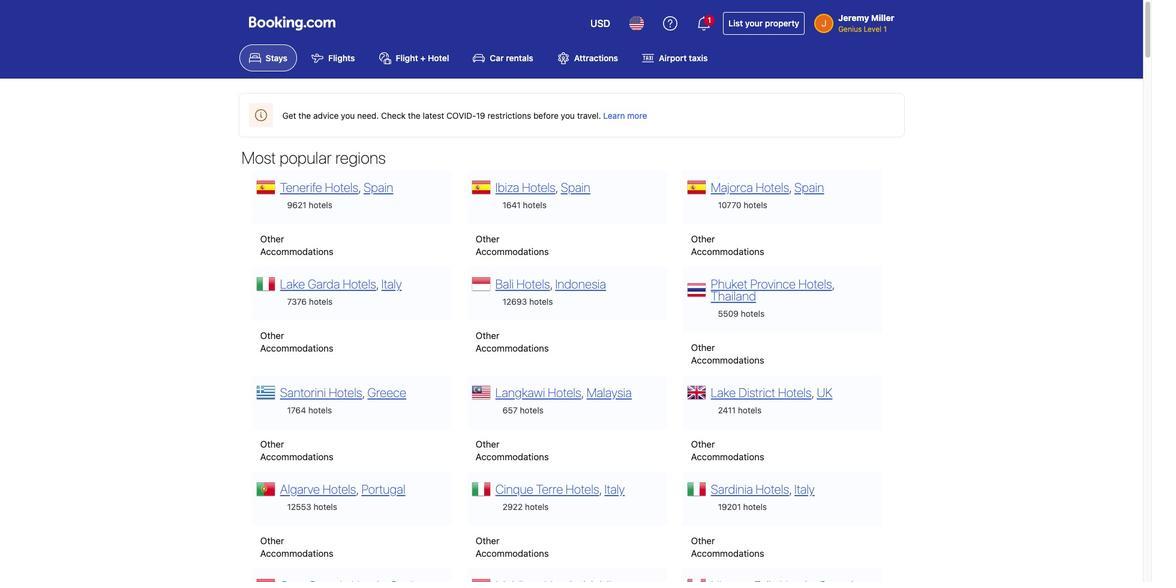Task type: describe. For each thing, give the bounding box(es) containing it.
accommodations for bali hotels
[[476, 343, 549, 354]]

2922
[[503, 502, 523, 512]]

italy inside sardinia hotels , italy 19201 hotels
[[794, 482, 815, 496]]

majorca hotels , spain 10770 hotels
[[711, 180, 824, 210]]

italy link for lake garda hotels
[[381, 276, 402, 291]]

1764
[[287, 405, 306, 415]]

9621
[[287, 200, 306, 210]]

jeremy
[[838, 13, 869, 23]]

portugal link
[[361, 482, 405, 496]]

1 you from the left
[[341, 111, 355, 121]]

algarve hotels link
[[280, 482, 356, 496]]

other for phuket province hotels
[[691, 342, 715, 353]]

phuket
[[711, 276, 748, 291]]

phuket province hotels link
[[711, 276, 832, 291]]

rentals
[[506, 53, 533, 63]]

malaysia link
[[587, 385, 632, 399]]

thailand
[[711, 288, 756, 303]]

other accommodations for lake garda hotels
[[260, 330, 333, 354]]

lake garda hotels , italy 7376 hotels
[[280, 276, 402, 307]]

your
[[745, 18, 763, 28]]

cinque
[[495, 482, 533, 496]]

hotels inside the algarve hotels , portugal 12553 hotels
[[323, 482, 356, 496]]

car rentals
[[490, 53, 533, 63]]

greece
[[367, 385, 406, 399]]

jeremy miller genius level 1
[[838, 13, 894, 34]]

lake district hotels link
[[711, 385, 812, 399]]

more
[[627, 111, 647, 121]]

19
[[476, 111, 485, 121]]

santorini
[[280, 385, 326, 399]]

restrictions
[[488, 111, 531, 121]]

other for santorini hotels
[[260, 439, 284, 450]]

lake for lake district hotels
[[711, 385, 736, 399]]

cinque terre hotels , italy 2922 hotels
[[495, 482, 625, 512]]

flights link
[[302, 44, 365, 72]]

other for langkawi hotels
[[476, 439, 500, 450]]

taxis
[[689, 53, 708, 63]]

hotels inside majorca hotels , spain 10770 hotels
[[744, 200, 767, 210]]

other for sardinia hotels
[[691, 535, 715, 546]]

spain link for tenerife hotels
[[364, 180, 393, 194]]

spain link for ibiza hotels
[[561, 180, 590, 194]]

tenerife hotels link
[[280, 180, 358, 194]]

learn more link
[[603, 111, 647, 121]]

most popular regions main content
[[239, 148, 905, 582]]

province
[[750, 276, 796, 291]]

other accommodations for tenerife hotels
[[260, 234, 333, 257]]

most popular regions
[[242, 148, 386, 168]]

terre
[[536, 482, 563, 496]]

accommodations for santorini hotels
[[260, 451, 333, 462]]

bali
[[495, 276, 514, 291]]

airport taxis
[[659, 53, 708, 63]]

flight
[[396, 53, 418, 63]]

other accommodations for santorini hotels
[[260, 439, 333, 462]]

hotels inside cinque terre hotels , italy 2922 hotels
[[566, 482, 599, 496]]

hotels inside majorca hotels , spain 10770 hotels
[[756, 180, 789, 194]]

car rentals link
[[463, 44, 543, 72]]

miller
[[871, 13, 894, 23]]

indonesia link
[[555, 276, 606, 291]]

most
[[242, 148, 276, 168]]

, inside sardinia hotels , italy 19201 hotels
[[789, 482, 792, 496]]

greece link
[[367, 385, 406, 399]]

other accommodations for majorca hotels
[[691, 234, 764, 257]]

5509
[[718, 309, 739, 319]]

santorini hotels link
[[280, 385, 362, 399]]

hotels inside the 'ibiza hotels , spain 1641 hotels'
[[522, 180, 555, 194]]

get
[[282, 111, 296, 121]]

2 the from the left
[[408, 111, 420, 121]]

genius
[[838, 25, 862, 34]]

ibiza hotels link
[[495, 180, 555, 194]]

1 inside jeremy miller genius level 1
[[883, 25, 887, 34]]

car
[[490, 53, 504, 63]]

other accommodations for algarve hotels
[[260, 535, 333, 559]]

accommodations for lake garda hotels
[[260, 343, 333, 354]]

learn
[[603, 111, 625, 121]]

level
[[864, 25, 881, 34]]

hotels inside langkawi hotels , malaysia 657 hotels
[[520, 405, 544, 415]]

latest
[[423, 111, 444, 121]]

accommodations for langkawi hotels
[[476, 451, 549, 462]]

accommodations for sardinia hotels
[[691, 548, 764, 559]]

majorca hotels link
[[711, 180, 789, 194]]

hotels inside langkawi hotels , malaysia 657 hotels
[[548, 385, 581, 399]]

hotels inside 'santorini hotels , greece 1764 hotels'
[[308, 405, 332, 415]]

, inside tenerife hotels , spain 9621 hotels
[[358, 180, 361, 194]]

langkawi hotels link
[[495, 385, 581, 399]]

other for bali hotels
[[476, 330, 500, 341]]

hotels inside the algarve hotels , portugal 12553 hotels
[[314, 502, 337, 512]]

list your property link
[[723, 12, 805, 35]]

ibiza hotels , spain 1641 hotels
[[495, 180, 590, 210]]

tenerife
[[280, 180, 322, 194]]

accommodations for tenerife hotels
[[260, 246, 333, 257]]

other accommodations for lake district hotels
[[691, 439, 764, 462]]

italy link for cinque terre hotels
[[605, 482, 625, 496]]

, inside the 'ibiza hotels , spain 1641 hotels'
[[555, 180, 558, 194]]

italy for cinque terre hotels
[[605, 482, 625, 496]]

hotel
[[428, 53, 449, 63]]

district
[[739, 385, 775, 399]]

hotels inside sardinia hotels , italy 19201 hotels
[[756, 482, 789, 496]]

spain for majorca hotels
[[794, 180, 824, 194]]

+
[[420, 53, 426, 63]]

italy link for sardinia hotels
[[794, 482, 815, 496]]

12693
[[503, 297, 527, 307]]



Task type: vqa. For each thing, say whether or not it's contained in the screenshot.


Task type: locate. For each thing, give the bounding box(es) containing it.
algarve
[[280, 482, 320, 496]]

bali hotels link
[[495, 276, 550, 291]]

lake garda hotels link
[[280, 276, 376, 291]]

0 horizontal spatial spain link
[[364, 180, 393, 194]]

0 horizontal spatial italy link
[[381, 276, 402, 291]]

accommodations up langkawi
[[476, 343, 549, 354]]

hotels right garda
[[343, 276, 376, 291]]

, inside lake garda hotels , italy 7376 hotels
[[376, 276, 379, 291]]

accommodations up santorini
[[260, 343, 333, 354]]

other for algarve hotels
[[260, 535, 284, 546]]

other for tenerife hotels
[[260, 234, 284, 244]]

lake inside lake district hotels , uk 2411 hotels
[[711, 385, 736, 399]]

stays link
[[239, 44, 297, 72]]

1 horizontal spatial the
[[408, 111, 420, 121]]

hotels inside the 'ibiza hotels , spain 1641 hotels'
[[523, 200, 547, 210]]

flights
[[328, 53, 355, 63]]

covid-
[[446, 111, 476, 121]]

hotels down ibiza hotels link
[[523, 200, 547, 210]]

regions
[[335, 148, 386, 168]]

algarve hotels , portugal 12553 hotels
[[280, 482, 405, 512]]

majorca
[[711, 180, 753, 194]]

2411
[[718, 405, 736, 415]]

hotels inside lake district hotels , uk 2411 hotels
[[778, 385, 812, 399]]

lake up 2411
[[711, 385, 736, 399]]

0 vertical spatial lake
[[280, 276, 305, 291]]

1
[[708, 16, 711, 25], [883, 25, 887, 34]]

hotels down "regions"
[[325, 180, 358, 194]]

accommodations for lake district hotels
[[691, 451, 764, 462]]

hotels up the 12693
[[516, 276, 550, 291]]

hotels down district
[[738, 405, 762, 415]]

other accommodations down 9621
[[260, 234, 333, 257]]

hotels inside tenerife hotels , spain 9621 hotels
[[309, 200, 332, 210]]

other accommodations up cinque
[[476, 439, 549, 462]]

phuket province hotels , thailand 5509 hotels
[[711, 276, 835, 319]]

, inside langkawi hotels , malaysia 657 hotels
[[581, 385, 584, 399]]

hotels inside the phuket province hotels , thailand 5509 hotels
[[741, 309, 765, 319]]

you
[[341, 111, 355, 121], [561, 111, 575, 121]]

1 left list
[[708, 16, 711, 25]]

hotels inside sardinia hotels , italy 19201 hotels
[[743, 502, 767, 512]]

advice
[[313, 111, 339, 121]]

3 spain link from the left
[[794, 180, 824, 194]]

other
[[260, 234, 284, 244], [476, 234, 500, 244], [691, 234, 715, 244], [260, 330, 284, 341], [476, 330, 500, 341], [691, 342, 715, 353], [260, 439, 284, 450], [476, 439, 500, 450], [691, 439, 715, 450], [260, 535, 284, 546], [476, 535, 500, 546], [691, 535, 715, 546]]

12553
[[287, 502, 311, 512]]

hotels down garda
[[309, 297, 333, 307]]

hotels inside lake garda hotels , italy 7376 hotels
[[309, 297, 333, 307]]

hotels left greece link
[[329, 385, 362, 399]]

bali hotels , indonesia 12693 hotels
[[495, 276, 606, 307]]

other for ibiza hotels
[[476, 234, 500, 244]]

other accommodations down 5509 at the bottom of page
[[691, 342, 764, 366]]

attractions link
[[548, 44, 628, 72]]

flight + hotel
[[396, 53, 449, 63]]

hotels down sardinia hotels link
[[743, 502, 767, 512]]

airport
[[659, 53, 687, 63]]

2 spain from the left
[[561, 180, 590, 194]]

spain link down "regions"
[[364, 180, 393, 194]]

spain for ibiza hotels
[[561, 180, 590, 194]]

hotels down santorini hotels link
[[308, 405, 332, 415]]

other accommodations down 7376
[[260, 330, 333, 354]]

travel.
[[577, 111, 601, 121]]

italy
[[381, 276, 402, 291], [605, 482, 625, 496], [794, 482, 815, 496]]

hotels down tenerife hotels link
[[309, 200, 332, 210]]

spain inside tenerife hotels , spain 9621 hotels
[[364, 180, 393, 194]]

accommodations up district
[[691, 355, 764, 366]]

santorini hotels , greece 1764 hotels
[[280, 385, 406, 415]]

hotels
[[325, 180, 358, 194], [522, 180, 555, 194], [756, 180, 789, 194], [343, 276, 376, 291], [516, 276, 550, 291], [798, 276, 832, 291], [329, 385, 362, 399], [548, 385, 581, 399], [778, 385, 812, 399], [323, 482, 356, 496], [566, 482, 599, 496], [756, 482, 789, 496]]

attractions
[[574, 53, 618, 63]]

, inside lake district hotels , uk 2411 hotels
[[812, 385, 814, 399]]

hotels down langkawi hotels link
[[520, 405, 544, 415]]

1 vertical spatial lake
[[711, 385, 736, 399]]

2 spain link from the left
[[561, 180, 590, 194]]

1 spain from the left
[[364, 180, 393, 194]]

hotels down cinque terre hotels link
[[525, 502, 549, 512]]

1 horizontal spatial you
[[561, 111, 575, 121]]

uk link
[[817, 385, 833, 399]]

garda
[[308, 276, 340, 291]]

other accommodations for ibiza hotels
[[476, 234, 549, 257]]

, inside the algarve hotels , portugal 12553 hotels
[[356, 482, 359, 496]]

airport taxis link
[[632, 44, 717, 72]]

accommodations down the 2922
[[476, 548, 549, 559]]

1641
[[503, 200, 521, 210]]

hotels inside tenerife hotels , spain 9621 hotels
[[325, 180, 358, 194]]

usd button
[[583, 9, 618, 38]]

hotels right province
[[798, 276, 832, 291]]

1 horizontal spatial 1
[[883, 25, 887, 34]]

hotels inside the phuket province hotels , thailand 5509 hotels
[[798, 276, 832, 291]]

, inside cinque terre hotels , italy 2922 hotels
[[599, 482, 602, 496]]

accommodations for ibiza hotels
[[476, 246, 549, 257]]

2 horizontal spatial italy
[[794, 482, 815, 496]]

accommodations down 12553
[[260, 548, 333, 559]]

hotels inside lake district hotels , uk 2411 hotels
[[738, 405, 762, 415]]

1 horizontal spatial lake
[[711, 385, 736, 399]]

,
[[358, 180, 361, 194], [555, 180, 558, 194], [789, 180, 792, 194], [376, 276, 379, 291], [550, 276, 553, 291], [832, 276, 835, 291], [362, 385, 365, 399], [581, 385, 584, 399], [812, 385, 814, 399], [356, 482, 359, 496], [599, 482, 602, 496], [789, 482, 792, 496]]

1 horizontal spatial spain link
[[561, 180, 590, 194]]

hotels right majorca
[[756, 180, 789, 194]]

hotels right ibiza
[[522, 180, 555, 194]]

, inside the phuket province hotels , thailand 5509 hotels
[[832, 276, 835, 291]]

hotels right langkawi
[[548, 385, 581, 399]]

spain link right majorca hotels link
[[794, 180, 824, 194]]

accommodations up sardinia
[[691, 451, 764, 462]]

other for majorca hotels
[[691, 234, 715, 244]]

10770
[[718, 200, 741, 210]]

spain right ibiza hotels link
[[561, 180, 590, 194]]

3 spain from the left
[[794, 180, 824, 194]]

accommodations up garda
[[260, 246, 333, 257]]

hotels inside the 'bali hotels , indonesia 12693 hotels'
[[516, 276, 550, 291]]

the
[[298, 111, 311, 121], [408, 111, 420, 121]]

italy inside lake garda hotels , italy 7376 hotels
[[381, 276, 402, 291]]

1 button
[[690, 9, 718, 38]]

hotels right algarve
[[323, 482, 356, 496]]

other accommodations
[[260, 234, 333, 257], [476, 234, 549, 257], [691, 234, 764, 257], [260, 330, 333, 354], [476, 330, 549, 354], [691, 342, 764, 366], [260, 439, 333, 462], [476, 439, 549, 462], [691, 439, 764, 462], [260, 535, 333, 559], [476, 535, 549, 559], [691, 535, 764, 559]]

1 horizontal spatial italy link
[[605, 482, 625, 496]]

other accommodations up algarve
[[260, 439, 333, 462]]

lake
[[280, 276, 305, 291], [711, 385, 736, 399]]

hotels inside the 'bali hotels , indonesia 12693 hotels'
[[529, 297, 553, 307]]

popular
[[280, 148, 332, 168]]

hotels right 5509 at the bottom of page
[[741, 309, 765, 319]]

before
[[533, 111, 559, 121]]

other accommodations up bali
[[476, 234, 549, 257]]

hotels inside cinque terre hotels , italy 2922 hotels
[[525, 502, 549, 512]]

sardinia hotels , italy 19201 hotels
[[711, 482, 815, 512]]

flight + hotel link
[[369, 44, 459, 72]]

other accommodations for sardinia hotels
[[691, 535, 764, 559]]

other accommodations for bali hotels
[[476, 330, 549, 354]]

0 horizontal spatial you
[[341, 111, 355, 121]]

accommodations
[[260, 246, 333, 257], [476, 246, 549, 257], [691, 246, 764, 257], [260, 343, 333, 354], [476, 343, 549, 354], [691, 355, 764, 366], [260, 451, 333, 462], [476, 451, 549, 462], [691, 451, 764, 462], [260, 548, 333, 559], [476, 548, 549, 559], [691, 548, 764, 559]]

sardinia hotels link
[[711, 482, 789, 496]]

1 inside button
[[708, 16, 711, 25]]

the left latest
[[408, 111, 420, 121]]

657
[[503, 405, 518, 415]]

2 horizontal spatial italy link
[[794, 482, 815, 496]]

other for lake garda hotels
[[260, 330, 284, 341]]

hotels inside lake garda hotels , italy 7376 hotels
[[343, 276, 376, 291]]

2 you from the left
[[561, 111, 575, 121]]

property
[[765, 18, 799, 28]]

2 horizontal spatial spain
[[794, 180, 824, 194]]

list your property
[[729, 18, 799, 28]]

spain
[[364, 180, 393, 194], [561, 180, 590, 194], [794, 180, 824, 194]]

get the advice you need. check the latest covid-19 restrictions before you travel. learn more
[[282, 111, 647, 121]]

cinque terre hotels link
[[495, 482, 599, 496]]

1 the from the left
[[298, 111, 311, 121]]

booking.com online hotel reservations image
[[249, 16, 335, 31]]

accommodations up bali
[[476, 246, 549, 257]]

1 horizontal spatial italy
[[605, 482, 625, 496]]

need.
[[357, 111, 379, 121]]

other for lake district hotels
[[691, 439, 715, 450]]

hotels down algarve hotels link
[[314, 502, 337, 512]]

1 down the miller
[[883, 25, 887, 34]]

7376
[[287, 297, 307, 307]]

, inside majorca hotels , spain 10770 hotels
[[789, 180, 792, 194]]

spain for tenerife hotels
[[364, 180, 393, 194]]

lake for lake garda hotels
[[280, 276, 305, 291]]

spain inside the 'ibiza hotels , spain 1641 hotels'
[[561, 180, 590, 194]]

you left the travel.
[[561, 111, 575, 121]]

accommodations for phuket province hotels
[[691, 355, 764, 366]]

lake up 7376
[[280, 276, 305, 291]]

malaysia
[[587, 385, 632, 399]]

hotels right terre
[[566, 482, 599, 496]]

other accommodations for cinque terre hotels
[[476, 535, 549, 559]]

hotels down bali hotels link
[[529, 297, 553, 307]]

hotels
[[309, 200, 332, 210], [523, 200, 547, 210], [744, 200, 767, 210], [309, 297, 333, 307], [529, 297, 553, 307], [741, 309, 765, 319], [308, 405, 332, 415], [520, 405, 544, 415], [738, 405, 762, 415], [314, 502, 337, 512], [525, 502, 549, 512], [743, 502, 767, 512]]

italy for lake garda hotels
[[381, 276, 402, 291]]

lake inside lake garda hotels , italy 7376 hotels
[[280, 276, 305, 291]]

0 horizontal spatial italy
[[381, 276, 402, 291]]

other accommodations down the 12693
[[476, 330, 549, 354]]

indonesia
[[555, 276, 606, 291]]

accommodations up cinque
[[476, 451, 549, 462]]

thailand link
[[711, 288, 756, 303]]

hotels left uk link
[[778, 385, 812, 399]]

other accommodations up phuket
[[691, 234, 764, 257]]

sardinia
[[711, 482, 753, 496]]

accommodations for majorca hotels
[[691, 246, 764, 257]]

1 horizontal spatial spain
[[561, 180, 590, 194]]

other accommodations down 19201
[[691, 535, 764, 559]]

0 horizontal spatial lake
[[280, 276, 305, 291]]

usd
[[590, 18, 610, 29]]

0 horizontal spatial 1
[[708, 16, 711, 25]]

19201
[[718, 502, 741, 512]]

portugal
[[361, 482, 405, 496]]

hotels right sardinia
[[756, 482, 789, 496]]

ibiza
[[495, 180, 519, 194]]

italy link
[[381, 276, 402, 291], [605, 482, 625, 496], [794, 482, 815, 496]]

1 spain link from the left
[[364, 180, 393, 194]]

uk
[[817, 385, 833, 399]]

spain right majorca hotels link
[[794, 180, 824, 194]]

other accommodations down the 2922
[[476, 535, 549, 559]]

tenerife hotels , spain 9621 hotels
[[280, 180, 393, 210]]

, inside the 'bali hotels , indonesia 12693 hotels'
[[550, 276, 553, 291]]

spain inside majorca hotels , spain 10770 hotels
[[794, 180, 824, 194]]

other accommodations up sardinia
[[691, 439, 764, 462]]

0 horizontal spatial spain
[[364, 180, 393, 194]]

other accommodations for phuket province hotels
[[691, 342, 764, 366]]

accommodations up algarve
[[260, 451, 333, 462]]

accommodations for cinque terre hotels
[[476, 548, 549, 559]]

lake district hotels , uk 2411 hotels
[[711, 385, 833, 415]]

hotels inside 'santorini hotels , greece 1764 hotels'
[[329, 385, 362, 399]]

spain down "regions"
[[364, 180, 393, 194]]

accommodations up phuket
[[691, 246, 764, 257]]

you left need.
[[341, 111, 355, 121]]

accommodations for algarve hotels
[[260, 548, 333, 559]]

hotels down majorca hotels link
[[744, 200, 767, 210]]

stays
[[266, 53, 287, 63]]

langkawi hotels , malaysia 657 hotels
[[495, 385, 632, 415]]

check
[[381, 111, 406, 121]]

the right get
[[298, 111, 311, 121]]

other for cinque terre hotels
[[476, 535, 500, 546]]

accommodations down 19201
[[691, 548, 764, 559]]

0 horizontal spatial the
[[298, 111, 311, 121]]

, inside 'santorini hotels , greece 1764 hotels'
[[362, 385, 365, 399]]

spain link right ibiza hotels link
[[561, 180, 590, 194]]

italy inside cinque terre hotels , italy 2922 hotels
[[605, 482, 625, 496]]

2 horizontal spatial spain link
[[794, 180, 824, 194]]

spain link for majorca hotels
[[794, 180, 824, 194]]

other accommodations for langkawi hotels
[[476, 439, 549, 462]]

other accommodations down 12553
[[260, 535, 333, 559]]



